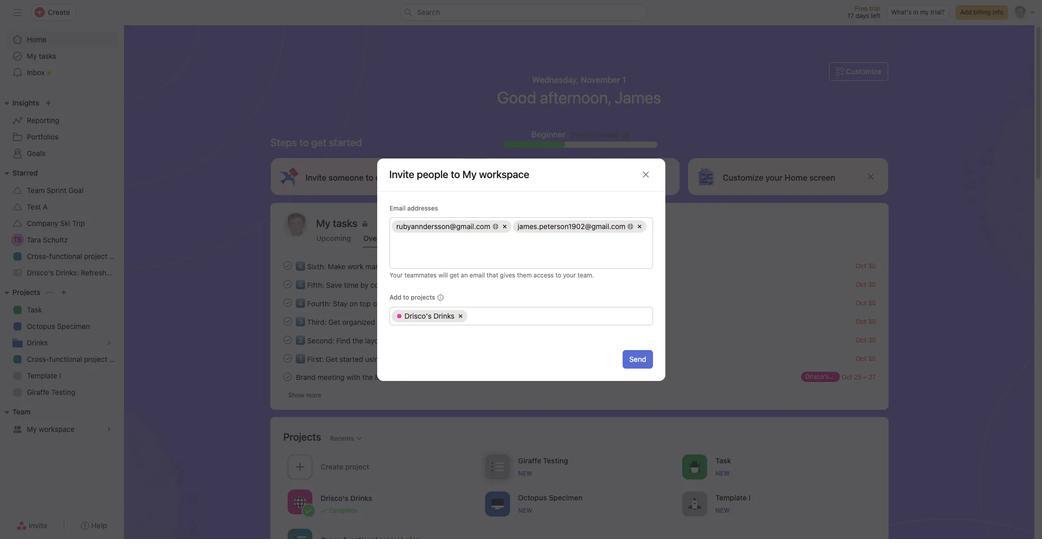 Task type: locate. For each thing, give the bounding box(es) containing it.
specimen down giraffe testing new
[[549, 493, 583, 502]]

0 vertical spatial specimen
[[57, 322, 90, 331]]

email
[[390, 204, 406, 212]]

3 oct 30 from the top
[[856, 299, 876, 307]]

cross-functional project plan inside projects "element"
[[27, 355, 124, 364]]

my inside teams element
[[27, 425, 37, 434]]

1 completed checkbox from the top
[[281, 260, 294, 272]]

octopus down giraffe testing new
[[518, 493, 547, 502]]

tara schultz
[[27, 235, 68, 244]]

2 30 from the top
[[869, 280, 876, 288]]

plan inside projects "element"
[[109, 355, 124, 364]]

will
[[439, 271, 448, 279]]

ja button
[[284, 212, 308, 237]]

list image down globe image
[[294, 535, 306, 539]]

drisco's drinks up complete at the left
[[321, 494, 372, 502]]

projects up task link
[[12, 288, 40, 297]]

new inside octopus specimen new
[[518, 507, 533, 514]]

drinks link
[[6, 335, 117, 351]]

1 vertical spatial functional
[[49, 355, 82, 364]]

octopus inside projects "element"
[[27, 322, 55, 331]]

add left the billing
[[961, 8, 973, 16]]

to left projects
[[403, 293, 409, 301]]

computer image
[[491, 498, 504, 510]]

template down task new
[[716, 493, 747, 502]]

1 horizontal spatial tasks
[[397, 355, 415, 363]]

Completed checkbox
[[281, 260, 294, 272], [281, 278, 294, 290], [281, 297, 294, 309], [281, 352, 294, 365], [281, 371, 294, 383]]

new for giraffe testing
[[518, 469, 533, 477]]

giraffe inside projects "element"
[[27, 388, 49, 397]]

cross-functional project plan up 'drinks:'
[[27, 252, 124, 261]]

new up octopus specimen new
[[518, 469, 533, 477]]

drisco's drinks left 25 on the right of page
[[806, 373, 850, 381]]

oct for of
[[856, 299, 867, 307]]

third:
[[307, 318, 326, 326]]

projects inside "dropdown button"
[[12, 288, 40, 297]]

1 vertical spatial invite
[[29, 521, 47, 530]]

globe image
[[294, 496, 306, 508]]

1 vertical spatial tasks
[[397, 355, 415, 363]]

overdue
[[364, 234, 393, 243]]

testing inside giraffe testing new
[[543, 456, 568, 465]]

your
[[390, 271, 403, 279]]

1 vertical spatial projects
[[284, 431, 321, 443]]

giraffe up octopus specimen new
[[518, 456, 541, 465]]

0 horizontal spatial giraffe
[[27, 388, 49, 397]]

1 vertical spatial project
[[84, 355, 107, 364]]

0 vertical spatial task
[[27, 305, 42, 314]]

completed checkbox left 3️⃣
[[281, 315, 294, 328]]

invite
[[390, 168, 415, 180], [29, 521, 47, 530]]

1 vertical spatial cross-functional project plan link
[[6, 351, 124, 368]]

6️⃣ sixth: make work manageable
[[296, 262, 406, 271]]

manageable
[[366, 262, 406, 271]]

row
[[392, 220, 651, 250]]

0 vertical spatial add
[[961, 8, 973, 16]]

show more
[[288, 391, 321, 399]]

functional up 'drinks:'
[[49, 252, 82, 261]]

new for octopus specimen
[[518, 507, 533, 514]]

right
[[408, 336, 423, 345]]

0 horizontal spatial add
[[390, 293, 402, 301]]

0 horizontal spatial more
[[306, 391, 321, 399]]

the right find
[[352, 336, 363, 345]]

team for team sprint goal
[[27, 186, 45, 195]]

1 horizontal spatial invite
[[390, 168, 415, 180]]

1 oct 30 from the top
[[856, 262, 876, 270]]

plan inside starred element
[[109, 252, 124, 261]]

0 vertical spatial completed image
[[281, 260, 294, 272]]

by
[[361, 280, 369, 289]]

0 horizontal spatial drisco's drinks
[[321, 494, 372, 502]]

1️⃣
[[296, 355, 305, 363]]

completed checkbox for 3️⃣
[[281, 315, 294, 328]]

drinks down more information image
[[434, 311, 455, 320]]

1 vertical spatial in
[[416, 280, 422, 289]]

project down drinks link
[[84, 355, 107, 364]]

project up "drisco's drinks: refreshment recommendation" link
[[84, 252, 107, 261]]

0 horizontal spatial template
[[27, 371, 57, 380]]

goal
[[68, 186, 84, 195]]

to left 'your'
[[556, 271, 562, 279]]

1 horizontal spatial add
[[961, 8, 973, 16]]

i for template i new
[[749, 493, 751, 502]]

get for organized
[[328, 318, 340, 326]]

drisco's drinks cell
[[392, 310, 468, 322]]

testing for giraffe testing new
[[543, 456, 568, 465]]

list image
[[491, 461, 504, 473], [294, 535, 306, 539]]

with down 1️⃣ first: get started using my tasks
[[346, 373, 360, 381]]

1 vertical spatial cross-functional project plan
[[27, 355, 124, 364]]

3 oct 30 button from the top
[[856, 299, 876, 307]]

i for template i
[[59, 371, 61, 380]]

1 horizontal spatial testing
[[543, 456, 568, 465]]

0 vertical spatial tasks
[[39, 52, 56, 60]]

0 horizontal spatial tasks
[[39, 52, 56, 60]]

giraffe down template i
[[27, 388, 49, 397]]

2 cross-functional project plan from the top
[[27, 355, 124, 364]]

team up my workspace
[[12, 407, 31, 416]]

6 oct 30 button from the top
[[856, 355, 876, 362]]

new inside task new
[[716, 469, 730, 477]]

completed checkbox for brand
[[281, 371, 294, 383]]

30 for in
[[869, 280, 876, 288]]

0 vertical spatial drisco's drinks
[[405, 311, 455, 320]]

i inside "template i new"
[[749, 493, 751, 502]]

add inside add billing info button
[[961, 8, 973, 16]]

1 vertical spatial completed image
[[281, 297, 294, 309]]

0 vertical spatial template
[[27, 371, 57, 380]]

task for task
[[27, 305, 42, 314]]

with down of
[[377, 318, 391, 326]]

more right 3
[[577, 130, 594, 139]]

1️⃣ first: get started using my tasks
[[296, 355, 415, 363]]

my right using
[[385, 355, 395, 363]]

6 oct 30 from the top
[[856, 355, 876, 362]]

1 vertical spatial testing
[[543, 456, 568, 465]]

25
[[854, 373, 862, 381]]

2 functional from the top
[[49, 355, 82, 364]]

1 vertical spatial giraffe
[[518, 456, 541, 465]]

my for my workspace
[[27, 425, 37, 434]]

1 horizontal spatial octopus
[[518, 493, 547, 502]]

template up giraffe testing
[[27, 371, 57, 380]]

0 horizontal spatial invite
[[29, 521, 47, 530]]

0 vertical spatial list image
[[491, 461, 504, 473]]

1 vertical spatial more
[[306, 391, 321, 399]]

functional inside projects "element"
[[49, 355, 82, 364]]

new inside giraffe testing new
[[518, 469, 533, 477]]

1 cross-functional project plan from the top
[[27, 252, 124, 261]]

testing inside projects "element"
[[51, 388, 75, 397]]

functional inside starred element
[[49, 252, 82, 261]]

you
[[437, 336, 449, 345]]

4 completed checkbox from the top
[[281, 352, 294, 365]]

new inside "template i new"
[[716, 507, 730, 514]]

5️⃣ fifth: save time by collaborating in asana
[[296, 280, 444, 289]]

cross-functional project plan link up template i
[[6, 351, 124, 368]]

specimen inside octopus specimen new
[[549, 493, 583, 502]]

0 vertical spatial get
[[328, 318, 340, 326]]

new right computer icon
[[518, 507, 533, 514]]

list image up computer icon
[[491, 461, 504, 473]]

completed image
[[281, 278, 294, 290], [281, 315, 294, 328], [281, 334, 294, 346], [281, 352, 294, 365], [281, 371, 294, 383]]

2 cross- from the top
[[27, 355, 49, 364]]

workspace
[[39, 425, 75, 434]]

completed image left 4️⃣
[[281, 297, 294, 309]]

tasks down home
[[39, 52, 56, 60]]

completed image left 3️⃣
[[281, 315, 294, 328]]

task down projects "dropdown button"
[[27, 305, 42, 314]]

inbox
[[27, 68, 45, 77]]

5 30 from the top
[[869, 336, 876, 344]]

functional
[[49, 252, 82, 261], [49, 355, 82, 364]]

in down teammates
[[416, 280, 422, 289]]

cross-functional project plan
[[27, 252, 124, 261], [27, 355, 124, 364]]

my workspace
[[27, 425, 75, 434]]

what's in my trial? button
[[887, 5, 950, 20]]

completed checkbox left "brand"
[[281, 371, 294, 383]]

0 horizontal spatial task
[[27, 305, 42, 314]]

specimen down task link
[[57, 322, 90, 331]]

giraffe for giraffe testing new
[[518, 456, 541, 465]]

my up inbox
[[27, 52, 37, 60]]

2 completed checkbox from the top
[[281, 278, 294, 290]]

1 horizontal spatial more
[[577, 130, 594, 139]]

1 vertical spatial plan
[[109, 355, 124, 364]]

4 completed image from the top
[[281, 352, 294, 365]]

team up the test a on the top
[[27, 186, 45, 195]]

the for layout
[[352, 336, 363, 345]]

completed image left 1️⃣
[[281, 352, 294, 365]]

completed checkbox for 1️⃣
[[281, 352, 294, 365]]

1 vertical spatial cross-
[[27, 355, 49, 364]]

info
[[993, 8, 1004, 16]]

cross- up template i
[[27, 355, 49, 364]]

insights
[[12, 98, 39, 107]]

my tasks
[[316, 217, 358, 229]]

email addresses
[[390, 204, 438, 212]]

testing up octopus specimen new
[[543, 456, 568, 465]]

Completed checkbox
[[281, 315, 294, 328], [281, 334, 294, 346]]

1 horizontal spatial work
[[414, 299, 430, 308]]

oct 30 button for right
[[856, 336, 876, 344]]

drisco's left 25 on the right of page
[[806, 373, 829, 381]]

1 vertical spatial template
[[716, 493, 747, 502]]

tasks down that's
[[397, 355, 415, 363]]

1 project from the top
[[84, 252, 107, 261]]

octopus inside octopus specimen new
[[518, 493, 547, 502]]

get for started
[[326, 355, 338, 363]]

with
[[377, 318, 391, 326], [346, 373, 360, 381]]

completed checkbox left 6️⃣
[[281, 260, 294, 272]]

cross- inside starred element
[[27, 252, 49, 261]]

collaborating
[[371, 280, 414, 289]]

functional for second cross-functional project plan link from the top of the page
[[49, 355, 82, 364]]

1 vertical spatial with
[[346, 373, 360, 381]]

the for marketing
[[362, 373, 373, 381]]

0 horizontal spatial work
[[348, 262, 364, 271]]

1 vertical spatial specimen
[[549, 493, 583, 502]]

upcoming button
[[316, 234, 351, 248]]

bug image
[[689, 461, 701, 473]]

0 horizontal spatial with
[[346, 373, 360, 381]]

work right make
[[348, 262, 364, 271]]

the
[[352, 336, 363, 345], [362, 373, 373, 381]]

1 vertical spatial the
[[362, 373, 373, 381]]

1 completed image from the top
[[281, 278, 294, 290]]

giraffe
[[27, 388, 49, 397], [518, 456, 541, 465]]

0 vertical spatial the
[[352, 336, 363, 345]]

5 completed image from the top
[[281, 371, 294, 383]]

wednesday,
[[533, 75, 579, 84]]

cross-functional project plan down drinks link
[[27, 355, 124, 364]]

invite for invite
[[29, 521, 47, 530]]

work up drisco's drinks cell
[[414, 299, 430, 308]]

sections
[[393, 318, 421, 326]]

3️⃣
[[296, 318, 305, 326]]

more information image
[[437, 294, 444, 301]]

trip
[[72, 219, 85, 228]]

0 vertical spatial invite
[[390, 168, 415, 180]]

giraffe for giraffe testing
[[27, 388, 49, 397]]

the down using
[[362, 373, 373, 381]]

template i
[[27, 371, 61, 380]]

0 vertical spatial work
[[348, 262, 364, 271]]

0 horizontal spatial i
[[59, 371, 61, 380]]

1
[[623, 75, 627, 84]]

0 vertical spatial plan
[[109, 252, 124, 261]]

starred element
[[0, 164, 183, 283]]

30
[[869, 262, 876, 270], [869, 280, 876, 288], [869, 299, 876, 307], [869, 318, 876, 325], [869, 336, 876, 344], [869, 355, 876, 362]]

portfolios
[[27, 132, 59, 141]]

5 completed checkbox from the top
[[281, 371, 294, 383]]

0 vertical spatial my
[[27, 52, 37, 60]]

add down collaborating
[[390, 293, 402, 301]]

sixth:
[[307, 262, 326, 271]]

show more button
[[284, 388, 326, 403]]

1 vertical spatial octopus
[[518, 493, 547, 502]]

1 horizontal spatial giraffe
[[518, 456, 541, 465]]

cross- inside projects "element"
[[27, 355, 49, 364]]

create project link
[[284, 451, 481, 484]]

0 horizontal spatial testing
[[51, 388, 75, 397]]

1 vertical spatial completed checkbox
[[281, 334, 294, 346]]

completed image left 5️⃣
[[281, 278, 294, 290]]

global element
[[0, 25, 124, 87]]

completed button
[[417, 234, 455, 248]]

completed checkbox left 5️⃣
[[281, 278, 294, 290]]

people
[[417, 168, 449, 180]]

0 vertical spatial project
[[84, 252, 107, 261]]

completed image for 2️⃣
[[281, 334, 294, 346]]

template inside "template i new"
[[716, 493, 747, 502]]

1 completed checkbox from the top
[[281, 315, 294, 328]]

rocket image
[[689, 498, 701, 510]]

0 vertical spatial testing
[[51, 388, 75, 397]]

team inside dropdown button
[[12, 407, 31, 416]]

2 project from the top
[[84, 355, 107, 364]]

to right people
[[451, 168, 460, 180]]

completed checkbox for 2️⃣
[[281, 334, 294, 346]]

2 completed checkbox from the top
[[281, 334, 294, 346]]

1 horizontal spatial task
[[716, 456, 731, 465]]

goals
[[27, 149, 46, 158]]

projects element
[[0, 283, 124, 403]]

company ski trip link
[[6, 215, 117, 232]]

0 vertical spatial cross-
[[27, 252, 49, 261]]

drisco's down projects
[[405, 311, 432, 320]]

completed checkbox left 4️⃣
[[281, 297, 294, 309]]

completed checkbox left 2️⃣
[[281, 334, 294, 346]]

drinks
[[434, 311, 455, 320], [27, 338, 48, 347], [831, 373, 850, 381], [350, 494, 372, 502]]

new right the rocket icon
[[716, 507, 730, 514]]

drinks inside drinks link
[[27, 338, 48, 347]]

task for task new
[[716, 456, 731, 465]]

get right third: on the bottom left of the page
[[328, 318, 340, 326]]

2 plan from the top
[[109, 355, 124, 364]]

1 functional from the top
[[49, 252, 82, 261]]

company ski trip
[[27, 219, 85, 228]]

add for add billing info
[[961, 8, 973, 16]]

1 vertical spatial add
[[390, 293, 402, 301]]

fifth:
[[307, 280, 324, 289]]

invite inside button
[[29, 521, 47, 530]]

layout
[[365, 336, 385, 345]]

2 completed image from the top
[[281, 315, 294, 328]]

4 oct 30 from the top
[[856, 318, 876, 325]]

afternoon,
[[540, 88, 612, 107]]

0 horizontal spatial specimen
[[57, 322, 90, 331]]

template inside projects "element"
[[27, 371, 57, 380]]

giraffe inside giraffe testing new
[[518, 456, 541, 465]]

1 horizontal spatial with
[[377, 318, 391, 326]]

inbox link
[[6, 64, 117, 81]]

1 vertical spatial i
[[749, 493, 751, 502]]

0 vertical spatial functional
[[49, 252, 82, 261]]

testing down template i link
[[51, 388, 75, 397]]

plan
[[109, 252, 124, 261], [109, 355, 124, 364]]

my inside global element
[[27, 52, 37, 60]]

project inside projects "element"
[[84, 355, 107, 364]]

completed image left 6️⃣
[[281, 260, 294, 272]]

time
[[344, 280, 359, 289]]

cross-functional project plan link up 'drinks:'
[[6, 248, 124, 265]]

1 vertical spatial team
[[12, 407, 31, 416]]

my tasks link
[[316, 216, 876, 231]]

2 vertical spatial my
[[27, 425, 37, 434]]

work
[[348, 262, 364, 271], [414, 299, 430, 308]]

completed image left "brand"
[[281, 371, 294, 383]]

0 vertical spatial cross-functional project plan
[[27, 252, 124, 261]]

up
[[621, 130, 630, 139]]

them
[[517, 271, 532, 279]]

level
[[604, 130, 619, 139]]

oct 25 – 27
[[842, 373, 876, 381]]

1 horizontal spatial i
[[749, 493, 751, 502]]

oct for my
[[856, 355, 867, 362]]

more inside beginner 3 more to level up
[[577, 130, 594, 139]]

more right show
[[306, 391, 321, 399]]

specimen inside projects "element"
[[57, 322, 90, 331]]

drisco's drinks down projects
[[405, 311, 455, 320]]

1 horizontal spatial drisco's drinks
[[405, 311, 455, 320]]

i inside projects "element"
[[59, 371, 61, 380]]

drinks left 25 on the right of page
[[831, 373, 850, 381]]

make
[[328, 262, 346, 271]]

0 horizontal spatial octopus
[[27, 322, 55, 331]]

template for template i new
[[716, 493, 747, 502]]

0 vertical spatial projects
[[12, 288, 40, 297]]

2 horizontal spatial drisco's drinks
[[806, 373, 850, 381]]

completed checkbox for 6️⃣
[[281, 260, 294, 272]]

cross- down tara
[[27, 252, 49, 261]]

1 30 from the top
[[869, 262, 876, 270]]

octopus down task link
[[27, 322, 55, 331]]

1 horizontal spatial projects
[[284, 431, 321, 443]]

3 30 from the top
[[869, 299, 876, 307]]

invite inside dialog
[[390, 168, 415, 180]]

cross-
[[27, 252, 49, 261], [27, 355, 49, 364]]

drinks down octopus specimen
[[27, 338, 48, 347]]

customize button
[[830, 62, 889, 81]]

functional down drinks link
[[49, 355, 82, 364]]

oct 30 for tasks
[[856, 355, 876, 362]]

0 vertical spatial completed checkbox
[[281, 315, 294, 328]]

project for 2nd cross-functional project plan link from the bottom
[[84, 252, 107, 261]]

1 vertical spatial task
[[716, 456, 731, 465]]

completed image
[[281, 260, 294, 272], [281, 297, 294, 309]]

my workspace
[[463, 168, 530, 180]]

1 vertical spatial drisco's drinks
[[806, 373, 850, 381]]

to left level
[[595, 130, 602, 139]]

1 cross- from the top
[[27, 252, 49, 261]]

0 horizontal spatial in
[[416, 280, 422, 289]]

cross- for second cross-functional project plan link from the top of the page
[[27, 355, 49, 364]]

teams element
[[0, 403, 124, 440]]

completed checkbox left 1️⃣
[[281, 352, 294, 365]]

octopus specimen
[[27, 322, 90, 331]]

my down team dropdown button
[[27, 425, 37, 434]]

fourth:
[[307, 299, 331, 308]]

0 vertical spatial cross-functional project plan link
[[6, 248, 124, 265]]

oct 30 for right
[[856, 336, 876, 344]]

2 completed image from the top
[[281, 297, 294, 309]]

3 completed image from the top
[[281, 334, 294, 346]]

get right 'first:'
[[326, 355, 338, 363]]

0 vertical spatial team
[[27, 186, 45, 195]]

1 horizontal spatial template
[[716, 493, 747, 502]]

drisco's left 'drinks:'
[[27, 268, 54, 277]]

0 vertical spatial i
[[59, 371, 61, 380]]

1 vertical spatial work
[[414, 299, 430, 308]]

30 for right
[[869, 336, 876, 344]]

completed image for 1️⃣
[[281, 352, 294, 365]]

my tasks
[[27, 52, 56, 60]]

drinks inside drisco's drinks cell
[[434, 311, 455, 320]]

1 vertical spatial list image
[[294, 535, 306, 539]]

3 completed checkbox from the top
[[281, 297, 294, 309]]

2 oct 30 button from the top
[[856, 280, 876, 288]]

add inside the invite people to my workspace dialog
[[390, 293, 402, 301]]

new right bug icon
[[716, 469, 730, 477]]

projects down show more "button"
[[284, 431, 321, 443]]

customize
[[847, 67, 882, 76]]

octopus
[[27, 322, 55, 331], [518, 493, 547, 502]]

1 vertical spatial get
[[326, 355, 338, 363]]

0 vertical spatial in
[[914, 8, 919, 16]]

4 oct 30 button from the top
[[856, 318, 876, 325]]

team inside "link"
[[27, 186, 45, 195]]

5 oct 30 button from the top
[[856, 336, 876, 344]]

task inside projects "element"
[[27, 305, 42, 314]]

in left "my"
[[914, 8, 919, 16]]

project inside starred element
[[84, 252, 107, 261]]

1 horizontal spatial specimen
[[549, 493, 583, 502]]

search list box
[[400, 4, 647, 21]]

my for my tasks
[[27, 52, 37, 60]]

0 vertical spatial more
[[577, 130, 594, 139]]

0 vertical spatial giraffe
[[27, 388, 49, 397]]

1 plan from the top
[[109, 252, 124, 261]]

6 30 from the top
[[869, 355, 876, 362]]

using
[[365, 355, 383, 363]]

0 vertical spatial octopus
[[27, 322, 55, 331]]

completed image left 2️⃣
[[281, 334, 294, 346]]

0 horizontal spatial projects
[[12, 288, 40, 297]]

1 completed image from the top
[[281, 260, 294, 272]]

oct for that's
[[856, 336, 867, 344]]

5 oct 30 from the top
[[856, 336, 876, 344]]

completed image for 6️⃣
[[281, 260, 294, 272]]

task right bug icon
[[716, 456, 731, 465]]

2 oct 30 from the top
[[856, 280, 876, 288]]

1 horizontal spatial in
[[914, 8, 919, 16]]

incoming
[[381, 299, 412, 308]]

team for team
[[12, 407, 31, 416]]



Task type: vqa. For each thing, say whether or not it's contained in the screenshot.
LINK image
no



Task type: describe. For each thing, give the bounding box(es) containing it.
send button
[[623, 350, 653, 369]]

1 vertical spatial my
[[385, 355, 395, 363]]

team sprint goal link
[[6, 182, 117, 199]]

plan for 2nd cross-functional project plan link from the bottom
[[109, 252, 124, 261]]

to right steps on the left top
[[300, 136, 309, 148]]

billing
[[974, 8, 992, 16]]

3
[[570, 130, 575, 139]]

template for template i
[[27, 371, 57, 380]]

show
[[288, 391, 304, 399]]

giraffe testing new
[[518, 456, 568, 477]]

6️⃣
[[296, 262, 305, 271]]

new for template i
[[716, 507, 730, 514]]

complete
[[329, 507, 357, 514]]

november
[[581, 75, 621, 84]]

of
[[373, 299, 379, 308]]

a
[[43, 202, 48, 211]]

completed image for 5️⃣
[[281, 278, 294, 290]]

projects button
[[0, 286, 40, 299]]

4️⃣ fourth: stay on top of incoming work
[[296, 299, 430, 308]]

upcoming
[[316, 234, 351, 243]]

search button
[[400, 4, 647, 21]]

5️⃣
[[296, 280, 305, 289]]

0 vertical spatial with
[[377, 318, 391, 326]]

octopus specimen link
[[6, 318, 117, 335]]

1 cross-functional project plan link from the top
[[6, 248, 124, 265]]

on
[[350, 299, 358, 308]]

invite button
[[10, 517, 54, 535]]

invite people to my workspace
[[390, 168, 530, 180]]

in inside button
[[914, 8, 919, 16]]

completed image for 4️⃣
[[281, 297, 294, 309]]

save
[[326, 280, 342, 289]]

oct 30 button for incoming
[[856, 299, 876, 307]]

invite people to my workspace dialog
[[377, 158, 666, 381]]

add for add to projects
[[390, 293, 402, 301]]

2 cross-functional project plan link from the top
[[6, 351, 124, 368]]

drisco's drinks inside cell
[[405, 311, 455, 320]]

completed image for 3️⃣
[[281, 315, 294, 328]]

to inside beginner 3 more to level up
[[595, 130, 602, 139]]

1 horizontal spatial list image
[[491, 461, 504, 473]]

home
[[27, 35, 46, 44]]

home link
[[6, 31, 117, 48]]

company
[[27, 219, 58, 228]]

tasks inside global element
[[39, 52, 56, 60]]

oct 30 for in
[[856, 280, 876, 288]]

good
[[498, 88, 537, 107]]

for
[[425, 336, 435, 345]]

oct for sections
[[856, 318, 867, 325]]

what's in my trial?
[[892, 8, 946, 16]]

rubyanndersson@gmail.com
[[396, 222, 490, 230]]

specimen for octopus specimen new
[[549, 493, 583, 502]]

drisco's up complete at the left
[[321, 494, 349, 502]]

oct for collaborating
[[856, 280, 867, 288]]

task new
[[716, 456, 731, 477]]

cross-functional project plan inside starred element
[[27, 252, 124, 261]]

trial?
[[931, 8, 946, 16]]

oct 30 for incoming
[[856, 299, 876, 307]]

stay
[[333, 299, 348, 308]]

that's
[[387, 336, 406, 345]]

reporting
[[27, 116, 59, 125]]

octopus for octopus specimen new
[[518, 493, 547, 502]]

schultz
[[43, 235, 68, 244]]

drisco's inside cell
[[405, 311, 432, 320]]

add billing info button
[[956, 5, 1009, 20]]

–
[[864, 373, 867, 381]]

drisco's drinks row
[[392, 310, 651, 325]]

test
[[27, 202, 41, 211]]

30 for incoming
[[869, 299, 876, 307]]

insights element
[[0, 94, 124, 164]]

add to projects
[[390, 293, 435, 301]]

functional for 2nd cross-functional project plan link from the bottom
[[49, 252, 82, 261]]

2 vertical spatial drisco's drinks
[[321, 494, 372, 502]]

team sprint goal
[[27, 186, 84, 195]]

brand
[[296, 373, 316, 381]]

drisco's drinks: refreshment recommendation
[[27, 268, 183, 277]]

giraffe testing
[[27, 388, 75, 397]]

cross- for 2nd cross-functional project plan link from the bottom
[[27, 252, 49, 261]]

recommendation
[[125, 268, 183, 277]]

steps
[[271, 136, 297, 148]]

top
[[360, 299, 371, 308]]

started
[[340, 355, 363, 363]]

completed image for brand
[[281, 371, 294, 383]]

oct 30 button for in
[[856, 280, 876, 288]]

close this dialog image
[[642, 170, 650, 179]]

plan for second cross-functional project plan link from the top of the page
[[109, 355, 124, 364]]

2️⃣
[[296, 336, 305, 345]]

17
[[848, 12, 855, 20]]

drinks inside drisco's drinks link
[[831, 373, 850, 381]]

30 for tasks
[[869, 355, 876, 362]]

tara
[[27, 235, 41, 244]]

wednesday, november 1 good afternoon, james
[[498, 75, 662, 107]]

portfolios link
[[6, 129, 117, 145]]

4️⃣
[[296, 299, 305, 308]]

overdue (9) button
[[364, 234, 405, 248]]

project for second cross-functional project plan link from the top of the page
[[84, 355, 107, 364]]

james.peterson1902@gmail.com
[[518, 222, 626, 230]]

1 oct 30 button from the top
[[856, 262, 876, 270]]

completed
[[417, 234, 455, 243]]

more inside "button"
[[306, 391, 321, 399]]

completed checkbox for 5️⃣
[[281, 278, 294, 290]]

test a
[[27, 202, 48, 211]]

0 horizontal spatial list image
[[294, 535, 306, 539]]

3️⃣ third: get organized with sections
[[296, 318, 421, 326]]

meeting
[[318, 373, 345, 381]]

specimen for octopus specimen
[[57, 322, 90, 331]]

goals link
[[6, 145, 117, 162]]

my workspace link
[[6, 421, 117, 438]]

completed checkbox for 4️⃣
[[281, 297, 294, 309]]

drisco's drinks: refreshment recommendation link
[[6, 265, 183, 281]]

hide sidebar image
[[13, 8, 22, 16]]

test a link
[[6, 199, 117, 215]]

get started
[[311, 136, 362, 148]]

trial
[[870, 5, 881, 12]]

team
[[410, 373, 427, 381]]

projects
[[411, 293, 435, 301]]

4 30 from the top
[[869, 318, 876, 325]]

row containing rubyanndersson@gmail.com
[[392, 220, 651, 250]]

search
[[417, 8, 441, 16]]

steps to get started
[[271, 136, 362, 148]]

beginner 3 more to level up
[[532, 130, 630, 139]]

invite for invite people to my workspace
[[390, 168, 415, 180]]

first:
[[307, 355, 324, 363]]

my tasks link
[[6, 48, 117, 64]]

james.peterson1902@gmail.com cell
[[513, 220, 647, 233]]

access
[[534, 271, 554, 279]]

(9)
[[395, 234, 405, 243]]

testing for giraffe testing
[[51, 388, 75, 397]]

octopus for octopus specimen
[[27, 322, 55, 331]]

drisco's inside starred element
[[27, 268, 54, 277]]

drinks up complete at the left
[[350, 494, 372, 502]]

oct 30 button for tasks
[[856, 355, 876, 362]]

organized
[[342, 318, 375, 326]]

second:
[[307, 336, 334, 345]]

rubyanndersson@gmail.com cell
[[392, 220, 512, 233]]

ts
[[14, 236, 21, 244]]

starred
[[12, 168, 38, 177]]



